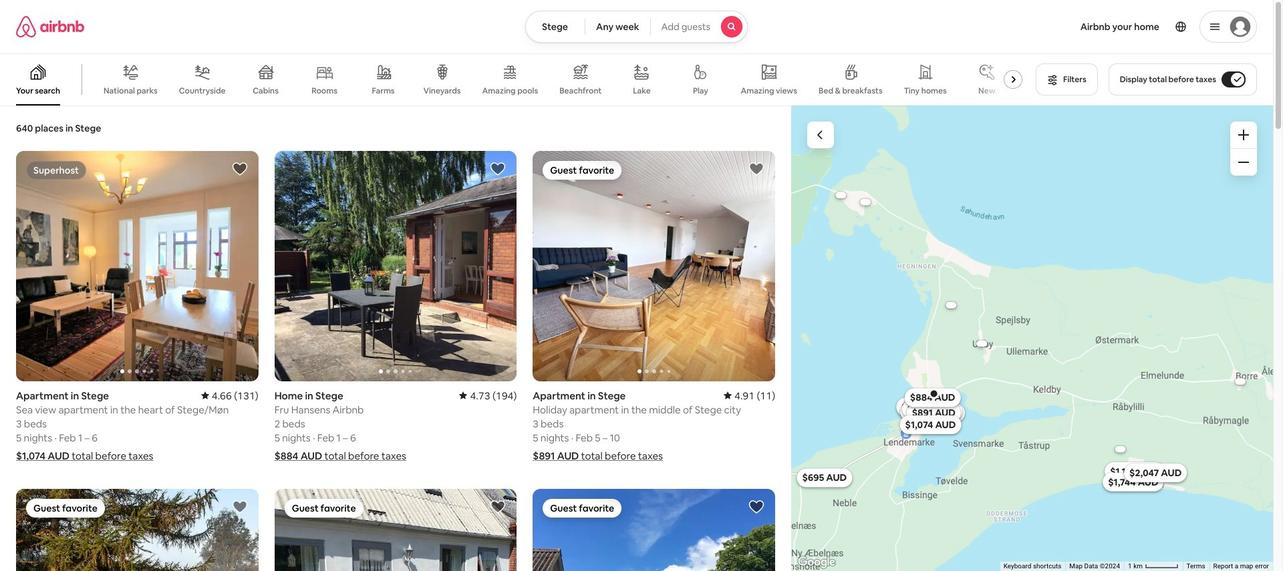 Task type: describe. For each thing, give the bounding box(es) containing it.
profile element
[[764, 0, 1257, 53]]

4.66 out of 5 average rating,  131 reviews image
[[201, 389, 258, 402]]

4.73 out of 5 average rating,  194 reviews image
[[459, 389, 517, 402]]

google map
showing 22 stays. region
[[791, 106, 1273, 571]]

add to wishlist: home in stege image
[[490, 161, 506, 177]]

the location you searched image
[[928, 388, 939, 399]]

zoom in image
[[1238, 130, 1249, 140]]

add to wishlist: apartment in stege image
[[232, 161, 248, 177]]

4.91 out of 5 average rating,  11 reviews image
[[724, 389, 775, 402]]



Task type: locate. For each thing, give the bounding box(es) containing it.
None search field
[[525, 11, 748, 43]]

add to wishlist: guest suite in stege image
[[749, 499, 765, 515]]

group
[[0, 53, 1028, 106], [16, 151, 258, 381], [274, 151, 517, 381], [533, 151, 775, 381], [16, 489, 258, 571], [274, 489, 517, 571], [533, 489, 775, 571]]

zoom out image
[[1238, 157, 1249, 168]]

add to wishlist: tiny home in stege image
[[490, 499, 506, 515]]

add to wishlist: apartment in stege image
[[749, 161, 765, 177]]

google image
[[795, 554, 839, 571]]

add to wishlist: cabin in stege image
[[232, 499, 248, 515]]



Task type: vqa. For each thing, say whether or not it's contained in the screenshot.
4.73 Out Of 5 Average Rating,  194 Reviews image
yes



